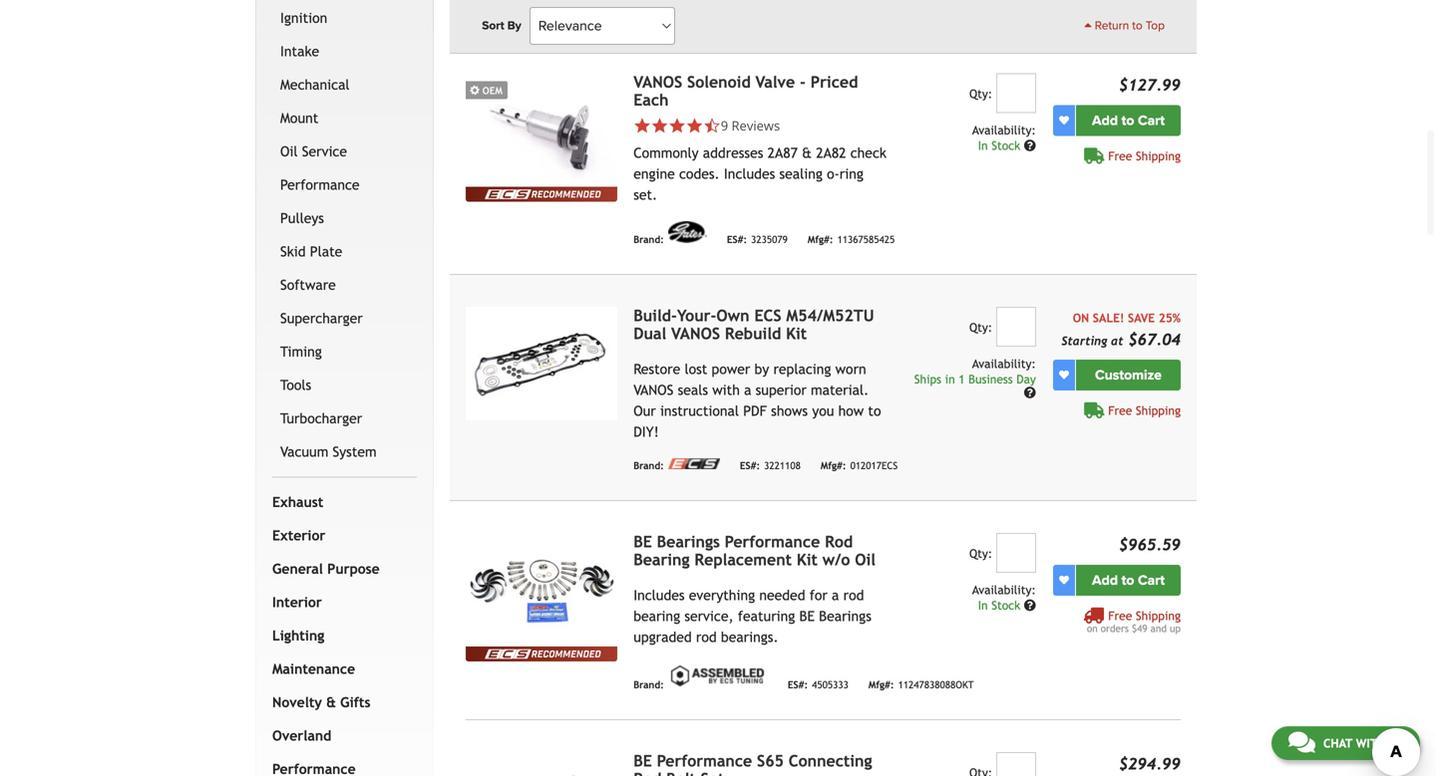 Task type: vqa. For each thing, say whether or not it's contained in the screenshot.
INTERIOR
yes



Task type: describe. For each thing, give the bounding box(es) containing it.
own
[[716, 306, 750, 325]]

dual
[[633, 324, 666, 343]]

be bearings performance rod bearing replacement kit w/o oil link
[[633, 533, 876, 569]]

includes inside commonly addresses 2a87 & 2a82 check engine codes. includes sealing o-ring set.
[[724, 166, 775, 182]]

exterior
[[272, 528, 325, 544]]

plate
[[310, 244, 342, 260]]

exhaust link
[[268, 486, 413, 519]]

gates - corporate logo image
[[668, 221, 707, 243]]

mfg#: 11247838088okt
[[868, 680, 974, 691]]

by
[[754, 361, 769, 377]]

oil inside "be bearings performance rod bearing replacement kit w/o oil"
[[855, 551, 876, 569]]

customize link
[[1076, 360, 1181, 391]]

be performance s65 connecting rod bolt set
[[633, 752, 872, 777]]

brand: for build-
[[633, 460, 664, 472]]

a inside includes everything needed for a rod bearing service, featuring be bearings upgraded rod bearings.
[[832, 588, 839, 604]]

stock for be bearings performance rod bearing replacement kit w/o oil
[[991, 599, 1020, 613]]

add to cart button for $965.59
[[1076, 565, 1181, 596]]

needed
[[759, 588, 805, 604]]

check
[[850, 145, 886, 161]]

at
[[1111, 334, 1123, 348]]

half star image
[[703, 117, 721, 134]]

return to top
[[1092, 18, 1165, 33]]

everything
[[689, 588, 755, 604]]

0 vertical spatial es#:
[[727, 234, 747, 245]]

vanos for lost
[[633, 382, 673, 398]]

2 free from the top
[[1108, 404, 1132, 418]]

commonly addresses 2a87 & 2a82 check engine codes. includes sealing o-ring set.
[[633, 145, 886, 203]]

free inside 'free shipping on orders $49 and up'
[[1108, 609, 1132, 623]]

$67.04
[[1128, 330, 1181, 349]]

mount link
[[276, 102, 413, 135]]

2 add to wish list image from the top
[[1059, 370, 1069, 380]]

brand: for vanos
[[633, 234, 664, 245]]

restore lost power by replacing worn vanos seals with a superior material. our instructional pdf shows you how to diy!
[[633, 361, 881, 440]]

sort by
[[482, 18, 521, 33]]

power
[[712, 361, 750, 377]]

stock for vanos solenoid valve - priced each
[[991, 138, 1020, 152]]

add to cart for $127.99
[[1092, 112, 1165, 129]]

us
[[1389, 737, 1403, 751]]

exhaust
[[272, 494, 323, 510]]

pdf
[[743, 403, 767, 419]]

in for be bearings performance rod bearing replacement kit w/o oil
[[978, 599, 988, 613]]

mfg#: for oil
[[868, 680, 894, 691]]

performance inside be performance s65 connecting rod bolt set
[[657, 752, 752, 771]]

be bearings performance rod bearing replacement kit w/o oil
[[633, 533, 876, 569]]

replacement
[[694, 551, 792, 569]]

1
[[959, 372, 965, 386]]

performance inside engine subcategories element
[[280, 177, 360, 193]]

o-
[[827, 166, 839, 182]]

1 free shipping from the top
[[1108, 149, 1181, 163]]

maintenance link
[[268, 653, 413, 686]]

availability: for be bearings performance rod bearing replacement kit w/o oil
[[972, 583, 1036, 597]]

starting
[[1061, 334, 1107, 348]]

qty: for be bearings performance rod bearing replacement kit w/o oil
[[969, 547, 992, 561]]

tools
[[280, 377, 311, 393]]

overland link
[[268, 720, 413, 753]]

qty: for build-your-own ecs m54/m52tu dual vanos rebuild kit
[[969, 320, 992, 334]]

11247838088okt
[[898, 680, 974, 691]]

mechanical
[[280, 77, 350, 93]]

mfg#: 11367585425
[[808, 234, 895, 245]]

upgraded
[[633, 630, 692, 645]]

question circle image
[[1024, 139, 1036, 151]]

to inside restore lost power by replacing worn vanos seals with a superior material. our instructional pdf shows you how to diy!
[[868, 403, 881, 419]]

add for $965.59
[[1092, 572, 1118, 589]]

timing link
[[276, 335, 413, 369]]

maintenance
[[272, 661, 355, 677]]

bearings.
[[721, 630, 778, 645]]

rod inside "be bearings performance rod bearing replacement kit w/o oil"
[[825, 533, 853, 551]]

sale!
[[1093, 311, 1124, 325]]

to down $127.99
[[1121, 112, 1134, 129]]

kit inside "be bearings performance rod bearing replacement kit w/o oil"
[[797, 551, 818, 569]]

& inside commonly addresses 2a87 & 2a82 check engine codes. includes sealing o-ring set.
[[802, 145, 812, 161]]

mfg#: for kit
[[821, 460, 846, 472]]

engine
[[633, 166, 675, 182]]

bearings inside "be bearings performance rod bearing replacement kit w/o oil"
[[657, 533, 720, 551]]

pulleys link
[[276, 202, 413, 235]]

0 horizontal spatial &
[[326, 695, 336, 711]]

qty: for vanos solenoid valve - priced each
[[969, 87, 992, 101]]

mechanical link
[[276, 68, 413, 102]]

es#: for vanos
[[740, 460, 760, 472]]

general purpose link
[[268, 553, 413, 586]]

oil inside 'link'
[[280, 143, 298, 159]]

customize
[[1095, 367, 1162, 384]]

performance link
[[276, 168, 413, 202]]

turbocharger link
[[276, 402, 413, 436]]

business
[[968, 372, 1013, 386]]

supercharger link
[[276, 302, 413, 335]]

up
[[1170, 623, 1181, 635]]

software
[[280, 277, 336, 293]]

mount
[[280, 110, 318, 126]]

2 free shipping from the top
[[1108, 404, 1181, 418]]

m54/m52tu
[[786, 306, 874, 325]]

es#: 3221108
[[740, 460, 801, 472]]

overland
[[272, 728, 331, 744]]

return to top link
[[1084, 17, 1165, 35]]

skid
[[280, 244, 306, 260]]

2 shipping from the top
[[1136, 404, 1181, 418]]

novelty
[[272, 695, 322, 711]]

vacuum system
[[280, 444, 377, 460]]

ships
[[914, 372, 941, 386]]

build-your-own ecs m54/m52tu dual vanos rebuild kit
[[633, 306, 874, 343]]

ecs
[[754, 306, 781, 325]]

in stock for vanos solenoid valve - priced each
[[978, 138, 1024, 152]]

es#: 4505333
[[788, 680, 849, 691]]

bearings inside includes everything needed for a rod bearing service, featuring be bearings upgraded rod bearings.
[[819, 609, 871, 625]]

by
[[507, 18, 521, 33]]

0 vertical spatial mfg#:
[[808, 234, 833, 245]]

add to wish list image for $127.99
[[1059, 115, 1069, 125]]

exterior link
[[268, 519, 413, 553]]

interior
[[272, 595, 322, 611]]

vanos solenoid valve - priced each
[[633, 73, 858, 109]]

vanos for your-
[[671, 324, 720, 343]]

ignition link
[[276, 1, 413, 35]]

turbocharger
[[280, 411, 362, 427]]

be inside includes everything needed for a rod bearing service, featuring be bearings upgraded rod bearings.
[[799, 609, 815, 625]]

2 9 reviews link from the left
[[721, 116, 780, 134]]

bearing
[[633, 551, 690, 569]]

commonly
[[633, 145, 699, 161]]

featuring
[[738, 609, 795, 625]]

supercharger
[[280, 310, 363, 326]]

tools link
[[276, 369, 413, 402]]

priced
[[810, 73, 858, 91]]

add for $127.99
[[1092, 112, 1118, 129]]

performance inside "be bearings performance rod bearing replacement kit w/o oil"
[[725, 533, 820, 551]]

shows
[[771, 403, 808, 419]]

intake link
[[276, 35, 413, 68]]

set.
[[633, 187, 657, 203]]

restore
[[633, 361, 680, 377]]



Task type: locate. For each thing, give the bounding box(es) containing it.
0 vertical spatial question circle image
[[1024, 387, 1036, 399]]

a up pdf
[[744, 382, 751, 398]]

2 add from the top
[[1092, 572, 1118, 589]]

2 cart from the top
[[1138, 572, 1165, 589]]

vanos inside vanos solenoid valve - priced each
[[633, 73, 682, 91]]

day
[[1016, 372, 1036, 386]]

-
[[800, 73, 806, 91]]

1 vertical spatial ecs tuning recommends this product. image
[[466, 647, 617, 662]]

es#: left 4505333
[[788, 680, 808, 691]]

performance up needed on the bottom of the page
[[725, 533, 820, 551]]

bolt
[[666, 770, 696, 777]]

shipping inside 'free shipping on orders $49 and up'
[[1136, 609, 1181, 623]]

vanos up lost
[[671, 324, 720, 343]]

save
[[1128, 311, 1155, 325]]

service,
[[684, 609, 734, 625]]

vanos inside build-your-own ecs m54/m52tu dual vanos rebuild kit
[[671, 324, 720, 343]]

1 vertical spatial be
[[799, 609, 815, 625]]

0 horizontal spatial with
[[712, 382, 740, 398]]

kit
[[786, 324, 807, 343], [797, 551, 818, 569]]

to left top
[[1132, 18, 1143, 33]]

0 vertical spatial qty:
[[969, 87, 992, 101]]

star image down each
[[651, 117, 668, 134]]

0 vertical spatial cart
[[1138, 112, 1165, 129]]

skid plate link
[[276, 235, 413, 269]]

worn
[[835, 361, 866, 377]]

1 stock from the top
[[991, 138, 1020, 152]]

seals
[[678, 382, 708, 398]]

kit right ecs
[[786, 324, 807, 343]]

1 vertical spatial oil
[[855, 551, 876, 569]]

es#: left 3235079
[[727, 234, 747, 245]]

9
[[721, 116, 728, 134]]

1 star image from the left
[[651, 117, 668, 134]]

1 vertical spatial rod
[[696, 630, 717, 645]]

be for bearings
[[633, 533, 652, 551]]

1 question circle image from the top
[[1024, 387, 1036, 399]]

vanos solenoid valve - priced each link
[[633, 73, 858, 109]]

2 vertical spatial mfg#:
[[868, 680, 894, 691]]

9 reviews
[[721, 116, 780, 134]]

be performance s65 connecting rod bolt set link
[[633, 752, 872, 777]]

includes
[[724, 166, 775, 182], [633, 588, 685, 604]]

2 vertical spatial be
[[633, 752, 652, 771]]

add to cart up 'free shipping on orders $49 and up'
[[1092, 572, 1165, 589]]

0 vertical spatial with
[[712, 382, 740, 398]]

1 vertical spatial free
[[1108, 404, 1132, 418]]

1 vertical spatial rod
[[633, 770, 661, 777]]

mfg#: right 4505333
[[868, 680, 894, 691]]

be inside be performance s65 connecting rod bolt set
[[633, 752, 652, 771]]

1 vertical spatial shipping
[[1136, 404, 1181, 418]]

kit left w/o
[[797, 551, 818, 569]]

2 vertical spatial add to wish list image
[[1059, 576, 1069, 586]]

free shipping down the customize link
[[1108, 404, 1181, 418]]

0 vertical spatial vanos
[[633, 73, 682, 91]]

1 horizontal spatial a
[[832, 588, 839, 604]]

brand: for be
[[633, 680, 664, 691]]

2 ecs tuning recommends this product. image from the top
[[466, 647, 617, 662]]

9 reviews link up addresses
[[721, 116, 780, 134]]

intake
[[280, 43, 319, 59]]

2 vertical spatial vanos
[[633, 382, 673, 398]]

caret up image
[[1084, 19, 1092, 31]]

0 vertical spatial add to cart
[[1092, 112, 1165, 129]]

question circle image for $965.59
[[1024, 600, 1036, 612]]

2 brand: from the top
[[633, 234, 664, 245]]

1 vertical spatial es#:
[[740, 460, 760, 472]]

availability: for vanos solenoid valve - priced each
[[972, 123, 1036, 137]]

3235079
[[751, 234, 788, 245]]

brand: left gates - corporate logo
[[633, 234, 664, 245]]

skid plate
[[280, 244, 342, 260]]

with
[[712, 382, 740, 398], [1356, 737, 1385, 751]]

9 reviews link up 2a87
[[633, 116, 891, 134]]

vanos inside restore lost power by replacing worn vanos seals with a superior material. our instructional pdf shows you how to diy!
[[633, 382, 673, 398]]

add
[[1092, 112, 1118, 129], [1092, 572, 1118, 589]]

ignition
[[280, 10, 327, 26]]

25%
[[1159, 311, 1181, 325]]

3 add to wish list image from the top
[[1059, 576, 1069, 586]]

2 vertical spatial free
[[1108, 609, 1132, 623]]

3 availability: from the top
[[972, 583, 1036, 597]]

to up 'free shipping on orders $49 and up'
[[1121, 572, 1134, 589]]

1 vertical spatial a
[[832, 588, 839, 604]]

1 vertical spatial in
[[978, 599, 988, 613]]

availability: for build-your-own ecs m54/m52tu dual vanos rebuild kit
[[972, 357, 1036, 371]]

1 vertical spatial availability:
[[972, 357, 1036, 371]]

interior link
[[268, 586, 413, 620]]

includes down addresses
[[724, 166, 775, 182]]

performance down service
[[280, 177, 360, 193]]

1 vertical spatial in stock
[[978, 599, 1024, 613]]

2 add to cart button from the top
[[1076, 565, 1181, 596]]

$49
[[1132, 623, 1147, 635]]

0 vertical spatial be
[[633, 533, 652, 551]]

oil service link
[[276, 135, 413, 168]]

software link
[[276, 269, 413, 302]]

rod inside be performance s65 connecting rod bolt set
[[633, 770, 661, 777]]

rod up for
[[825, 533, 853, 551]]

2 question circle image from the top
[[1024, 600, 1036, 612]]

mfg#: left 11367585425 at right
[[808, 234, 833, 245]]

es#: left 3221108
[[740, 460, 760, 472]]

0 vertical spatial bearings
[[657, 533, 720, 551]]

bearings down for
[[819, 609, 871, 625]]

be for performance
[[633, 752, 652, 771]]

0 horizontal spatial includes
[[633, 588, 685, 604]]

0 vertical spatial &
[[802, 145, 812, 161]]

vanos down restore
[[633, 382, 673, 398]]

es#3235079 - 11367585425 - vanos solenoid valve - priced each - commonly addresses 2a87 & 2a82 check engine codes. includes sealing o-ring set. - gates - bmw image
[[466, 73, 617, 187]]

1 add to cart from the top
[[1092, 112, 1165, 129]]

0 vertical spatial free shipping
[[1108, 149, 1181, 163]]

2 in from the top
[[978, 599, 988, 613]]

0 vertical spatial add to cart button
[[1076, 105, 1181, 136]]

1 availability: from the top
[[972, 123, 1036, 137]]

general
[[272, 561, 323, 577]]

1 shipping from the top
[[1136, 149, 1181, 163]]

1 vertical spatial includes
[[633, 588, 685, 604]]

a inside restore lost power by replacing worn vanos seals with a superior material. our instructional pdf shows you how to diy!
[[744, 382, 751, 398]]

1 vertical spatial add to cart button
[[1076, 565, 1181, 596]]

1 horizontal spatial bearings
[[819, 609, 871, 625]]

star image
[[651, 117, 668, 134], [668, 117, 686, 134], [686, 117, 703, 134]]

0 vertical spatial in
[[978, 138, 988, 152]]

engine subcategories element
[[272, 0, 417, 478]]

2 vertical spatial es#:
[[788, 680, 808, 691]]

you
[[812, 403, 834, 419]]

0 vertical spatial in stock
[[978, 138, 1024, 152]]

3 qty: from the top
[[969, 547, 992, 561]]

1 vertical spatial bearings
[[819, 609, 871, 625]]

2 qty: from the top
[[969, 320, 992, 334]]

valve
[[755, 73, 795, 91]]

rod right for
[[843, 588, 864, 604]]

material.
[[811, 382, 869, 398]]

1 ecs tuning recommends this product. image from the top
[[466, 187, 617, 202]]

kit inside build-your-own ecs m54/m52tu dual vanos rebuild kit
[[786, 324, 807, 343]]

cart for $127.99
[[1138, 112, 1165, 129]]

$127.99
[[1119, 76, 1181, 94]]

cart down $127.99
[[1138, 112, 1165, 129]]

3221108
[[764, 460, 801, 472]]

purpose
[[327, 561, 380, 577]]

rebuild
[[725, 324, 781, 343]]

rod left bolt
[[633, 770, 661, 777]]

0 horizontal spatial oil
[[280, 143, 298, 159]]

3 free from the top
[[1108, 609, 1132, 623]]

add up orders
[[1092, 572, 1118, 589]]

comments image
[[1288, 731, 1315, 755]]

cart for $965.59
[[1138, 572, 1165, 589]]

0 vertical spatial a
[[744, 382, 751, 398]]

on
[[1087, 623, 1098, 635]]

2a87
[[767, 145, 798, 161]]

in stock for be bearings performance rod bearing replacement kit w/o oil
[[978, 599, 1024, 613]]

lighting link
[[268, 620, 413, 653]]

diy!
[[633, 424, 659, 440]]

codes.
[[679, 166, 720, 182]]

ships in 1 business day
[[914, 372, 1036, 386]]

0 vertical spatial stock
[[991, 138, 1020, 152]]

add to cart
[[1092, 112, 1165, 129], [1092, 572, 1165, 589]]

1 vertical spatial add to wish list image
[[1059, 370, 1069, 380]]

1 add to cart button from the top
[[1076, 105, 1181, 136]]

lighting
[[272, 628, 324, 644]]

1 vertical spatial with
[[1356, 737, 1385, 751]]

bearings up "everything"
[[657, 533, 720, 551]]

1 in from the top
[[978, 138, 988, 152]]

es#: for kit
[[788, 680, 808, 691]]

be bearings - corporate logo image
[[668, 0, 768, 9]]

0 vertical spatial rod
[[843, 588, 864, 604]]

2 star image from the left
[[668, 117, 686, 134]]

$965.59
[[1119, 536, 1181, 554]]

1 add to wish list image from the top
[[1059, 115, 1069, 125]]

es#3522064 - be-crb50-s65 - be performance s65 connecting rod bolt set - designed by be bearings and manufactured arp for high quality and custom torque specifications. - be bearings - bmw image
[[466, 753, 617, 777]]

in for vanos solenoid valve - priced each
[[978, 138, 988, 152]]

w/o
[[822, 551, 850, 569]]

free right on
[[1108, 609, 1132, 623]]

0 vertical spatial kit
[[786, 324, 807, 343]]

brand: left be bearings - corporate logo
[[633, 0, 664, 11]]

0 vertical spatial add
[[1092, 112, 1118, 129]]

performance left s65 on the bottom right of the page
[[657, 752, 752, 771]]

2 stock from the top
[[991, 599, 1020, 613]]

service
[[302, 143, 347, 159]]

reviews
[[731, 116, 780, 134]]

your-
[[677, 306, 716, 325]]

cart down $965.59
[[1138, 572, 1165, 589]]

be inside "be bearings performance rod bearing replacement kit w/o oil"
[[633, 533, 652, 551]]

1 vertical spatial add
[[1092, 572, 1118, 589]]

1 vertical spatial free shipping
[[1108, 404, 1181, 418]]

oil right w/o
[[855, 551, 876, 569]]

oil down mount
[[280, 143, 298, 159]]

2 add to cart from the top
[[1092, 572, 1165, 589]]

0 vertical spatial availability:
[[972, 123, 1036, 137]]

chat with us link
[[1271, 727, 1420, 761]]

how
[[838, 403, 864, 419]]

0 vertical spatial includes
[[724, 166, 775, 182]]

3 brand: from the top
[[633, 460, 664, 472]]

$294.99
[[1119, 755, 1181, 774]]

1 vertical spatial qty:
[[969, 320, 992, 334]]

1 in stock from the top
[[978, 138, 1024, 152]]

be down for
[[799, 609, 815, 625]]

add to cart down $127.99
[[1092, 112, 1165, 129]]

1 vertical spatial vanos
[[671, 324, 720, 343]]

1 vertical spatial add to cart
[[1092, 572, 1165, 589]]

es#4505333 - 11247838088okt - be bearings performance rod bearing replacement kit w/o oil - includes everything needed for a rod bearing service, featuring be bearings upgraded rod bearings. - assembled by ecs - bmw image
[[466, 533, 617, 647]]

es#:
[[727, 234, 747, 245], [740, 460, 760, 472], [788, 680, 808, 691]]

chat with us
[[1323, 737, 1403, 751]]

return
[[1095, 18, 1129, 33]]

star image left 9
[[686, 117, 703, 134]]

solenoid
[[687, 73, 751, 91]]

1 horizontal spatial rod
[[843, 588, 864, 604]]

shipping right orders
[[1136, 609, 1181, 623]]

& left the gifts
[[326, 695, 336, 711]]

sort
[[482, 18, 504, 33]]

on
[[1073, 311, 1089, 325]]

1 horizontal spatial includes
[[724, 166, 775, 182]]

1 vertical spatial cart
[[1138, 572, 1165, 589]]

brand: down upgraded
[[633, 680, 664, 691]]

3 shipping from the top
[[1136, 609, 1181, 623]]

2 vertical spatial shipping
[[1136, 609, 1181, 623]]

0 vertical spatial ecs tuning recommends this product. image
[[466, 187, 617, 202]]

0 horizontal spatial a
[[744, 382, 751, 398]]

be left bolt
[[633, 752, 652, 771]]

sealing
[[779, 166, 823, 182]]

es#3221108 - 012017ecs - build-your-own ecs m54/m52tu dual vanos rebuild kit - restore lost power by replacing worn vanos seals with a superior material. our instructional pdf shows you how to diy! - ecs - bmw image
[[466, 307, 617, 421]]

1 cart from the top
[[1138, 112, 1165, 129]]

1 9 reviews link from the left
[[633, 116, 891, 134]]

shipping down $127.99
[[1136, 149, 1181, 163]]

shipping
[[1136, 149, 1181, 163], [1136, 404, 1181, 418], [1136, 609, 1181, 623]]

each
[[633, 91, 669, 109]]

pulleys
[[280, 210, 324, 226]]

free shipping on orders $49 and up
[[1087, 609, 1181, 635]]

add to cart button up 'free shipping on orders $49 and up'
[[1076, 565, 1181, 596]]

0 vertical spatial shipping
[[1136, 149, 1181, 163]]

with inside restore lost power by replacing worn vanos seals with a superior material. our instructional pdf shows you how to diy!
[[712, 382, 740, 398]]

1 horizontal spatial with
[[1356, 737, 1385, 751]]

3 star image from the left
[[686, 117, 703, 134]]

add to cart button down $127.99
[[1076, 105, 1181, 136]]

2 vertical spatial qty:
[[969, 547, 992, 561]]

free shipping
[[1108, 149, 1181, 163], [1108, 404, 1181, 418]]

be
[[633, 533, 652, 551], [799, 609, 815, 625], [633, 752, 652, 771]]

0 vertical spatial add to wish list image
[[1059, 115, 1069, 125]]

ecs tuning recommends this product. image
[[466, 187, 617, 202], [466, 647, 617, 662]]

novelty & gifts
[[272, 695, 370, 711]]

includes up bearing
[[633, 588, 685, 604]]

2 vertical spatial performance
[[657, 752, 752, 771]]

mfg#: 012017ecs
[[821, 460, 898, 472]]

0 vertical spatial rod
[[825, 533, 853, 551]]

shipping down the customize link
[[1136, 404, 1181, 418]]

2 availability: from the top
[[972, 357, 1036, 371]]

2a82
[[816, 145, 846, 161]]

superior
[[756, 382, 807, 398]]

& up sealing
[[802, 145, 812, 161]]

oil
[[280, 143, 298, 159], [855, 551, 876, 569]]

1 vertical spatial stock
[[991, 599, 1020, 613]]

free shipping down $127.99
[[1108, 149, 1181, 163]]

system
[[333, 444, 377, 460]]

add to cart for $965.59
[[1092, 572, 1165, 589]]

1 vertical spatial &
[[326, 695, 336, 711]]

1 vertical spatial kit
[[797, 551, 818, 569]]

1 vertical spatial performance
[[725, 533, 820, 551]]

cart
[[1138, 112, 1165, 129], [1138, 572, 1165, 589]]

1 vertical spatial mfg#:
[[821, 460, 846, 472]]

012017ecs
[[850, 460, 898, 472]]

1 free from the top
[[1108, 149, 1132, 163]]

question circle image for on sale!                         save 25%
[[1024, 387, 1036, 399]]

0 vertical spatial performance
[[280, 177, 360, 193]]

rod down service,
[[696, 630, 717, 645]]

2 in stock from the top
[[978, 599, 1024, 613]]

0 horizontal spatial rod
[[696, 630, 717, 645]]

1 add from the top
[[1092, 112, 1118, 129]]

add down return on the top of page
[[1092, 112, 1118, 129]]

2 vertical spatial availability:
[[972, 583, 1036, 597]]

brand: down diy!
[[633, 460, 664, 472]]

to right how on the right
[[868, 403, 881, 419]]

1 qty: from the top
[[969, 87, 992, 101]]

0 vertical spatial oil
[[280, 143, 298, 159]]

with down power
[[712, 382, 740, 398]]

1 vertical spatial question circle image
[[1024, 600, 1036, 612]]

star image up commonly
[[668, 117, 686, 134]]

1 horizontal spatial oil
[[855, 551, 876, 569]]

1 brand: from the top
[[633, 0, 664, 11]]

vacuum system link
[[276, 436, 413, 469]]

add to wish list image
[[1059, 115, 1069, 125], [1059, 370, 1069, 380], [1059, 576, 1069, 586]]

free down $127.99
[[1108, 149, 1132, 163]]

4 brand: from the top
[[633, 680, 664, 691]]

chat
[[1323, 737, 1352, 751]]

0 horizontal spatial rod
[[633, 770, 661, 777]]

&
[[802, 145, 812, 161], [326, 695, 336, 711]]

0 vertical spatial free
[[1108, 149, 1132, 163]]

add to wish list image for $965.59
[[1059, 576, 1069, 586]]

assembled by ecs - corporate logo image
[[668, 664, 768, 689]]

add to cart button for $127.99
[[1076, 105, 1181, 136]]

vanos up star icon at the top left of the page
[[633, 73, 682, 91]]

be up bearing
[[633, 533, 652, 551]]

qty:
[[969, 87, 992, 101], [969, 320, 992, 334], [969, 547, 992, 561]]

1 horizontal spatial rod
[[825, 533, 853, 551]]

with left us
[[1356, 737, 1385, 751]]

for
[[809, 588, 828, 604]]

mfg#: left 012017ecs
[[821, 460, 846, 472]]

1 horizontal spatial &
[[802, 145, 812, 161]]

star image
[[633, 117, 651, 134]]

a right for
[[832, 588, 839, 604]]

0 horizontal spatial bearings
[[657, 533, 720, 551]]

free down customize
[[1108, 404, 1132, 418]]

None number field
[[996, 73, 1036, 113], [996, 307, 1036, 347], [996, 533, 1036, 573], [996, 753, 1036, 777], [996, 73, 1036, 113], [996, 307, 1036, 347], [996, 533, 1036, 573], [996, 753, 1036, 777]]

ecs - corporate logo image
[[668, 458, 720, 469]]

includes inside includes everything needed for a rod bearing service, featuring be bearings upgraded rod bearings.
[[633, 588, 685, 604]]

question circle image
[[1024, 387, 1036, 399], [1024, 600, 1036, 612]]

on sale!                         save 25% starting at $67.04
[[1061, 311, 1181, 349]]

lost
[[685, 361, 707, 377]]



